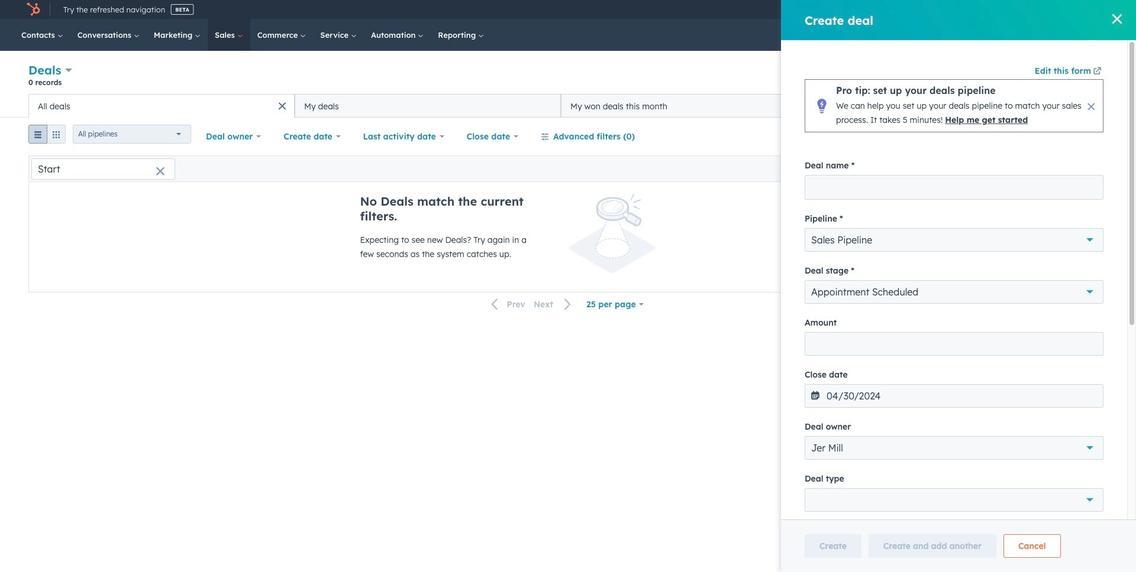 Task type: describe. For each thing, give the bounding box(es) containing it.
Search HubSpot search field
[[961, 25, 1095, 45]]

clear input image
[[156, 167, 165, 177]]



Task type: locate. For each thing, give the bounding box(es) containing it.
jer mill image
[[1035, 4, 1046, 15]]

Search name or description search field
[[31, 158, 175, 180]]

menu
[[859, 0, 1122, 19]]

marketplaces image
[[945, 5, 956, 16]]

pagination navigation
[[484, 297, 579, 313]]

banner
[[28, 62, 1108, 94]]

group
[[28, 125, 66, 149]]



Task type: vqa. For each thing, say whether or not it's contained in the screenshot.
Jer Mill image at the right of page
yes



